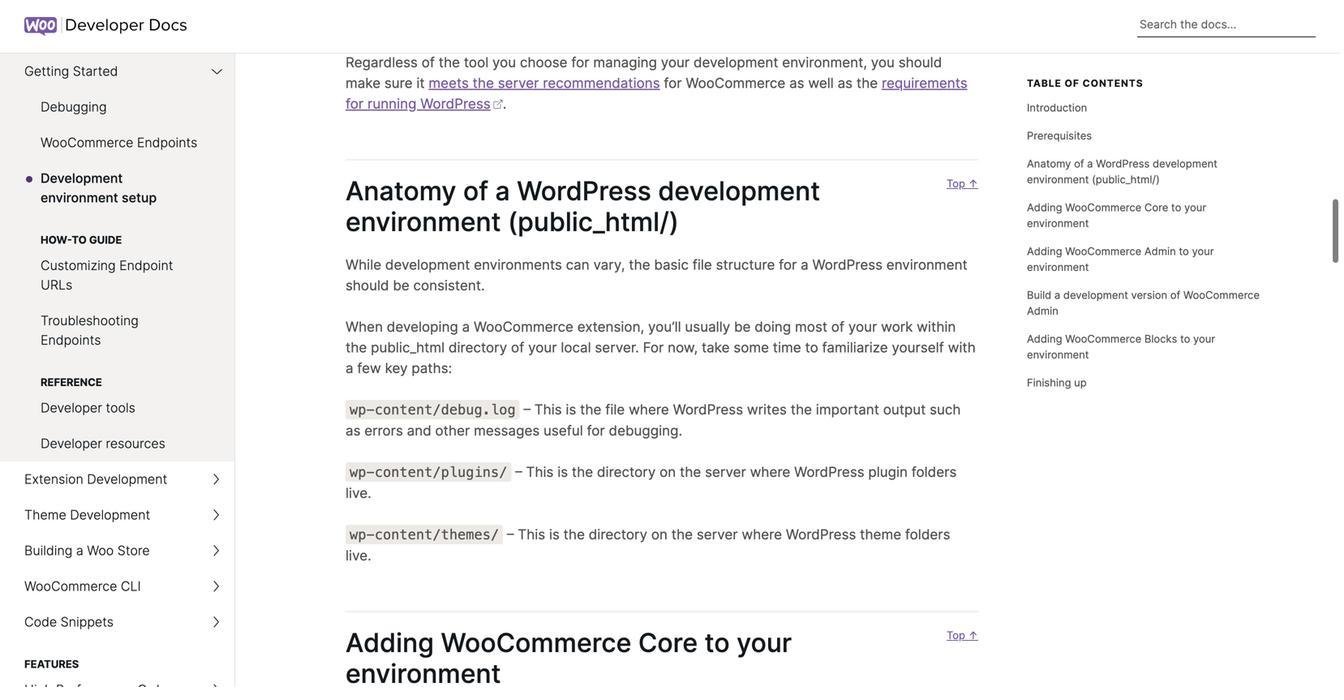 Task type: describe. For each thing, give the bounding box(es) containing it.
to inside 'when developing a woocommerce extension, you'll usually be doing most of your work within the public_html directory of your local server. for now, take some time to familiarize yourself with a few key paths:'
[[805, 339, 818, 356]]

development for theme
[[70, 507, 150, 523]]

wordpress inside the – this is the file where wordpress writes the important output such as errors and other messages useful for debugging.
[[673, 401, 743, 418]]

introduction
[[1027, 101, 1087, 114]]

build
[[1027, 289, 1052, 301]]

– this is the directory on the server where wordpress theme folders live.
[[346, 526, 950, 564]]

familiarize
[[822, 339, 888, 356]]

regardless
[[346, 54, 418, 71]]

wp-content/themes/
[[350, 527, 499, 543]]

most
[[795, 319, 827, 335]]

can
[[566, 256, 590, 273]]

– this is the directory on the server where wordpress plugin folders live.
[[346, 464, 957, 501]]

customizing endpoint urls link
[[0, 248, 234, 303]]

content/themes/
[[375, 527, 499, 543]]

debugging.
[[609, 422, 682, 439]]

wp-content/plugins/
[[350, 464, 507, 480]]

adding woocommerce admin to your environment link
[[1027, 237, 1262, 281]]

developer resources link
[[0, 426, 234, 462]]

top ↑ for anatomy of a wordpress development environment (public_html/)
[[947, 177, 978, 190]]

debugging
[[41, 99, 107, 115]]

server for – this is the directory on the server where wordpress plugin folders live.
[[705, 464, 746, 480]]

.
[[503, 95, 507, 112]]

code
[[24, 614, 57, 630]]

where inside the – this is the file where wordpress writes the important output such as errors and other messages useful for debugging.
[[629, 401, 669, 418]]

up
[[1074, 376, 1087, 389]]

extension development
[[24, 471, 167, 487]]

a up environments
[[495, 175, 510, 207]]

running
[[367, 95, 417, 112]]

messages
[[474, 422, 540, 439]]

where for theme
[[742, 526, 782, 543]]

customizing
[[41, 258, 116, 273]]

adding woocommerce blocks to your environment link
[[1027, 325, 1262, 368]]

some
[[734, 339, 769, 356]]

top for adding woocommerce core to your environment
[[947, 629, 965, 642]]

output
[[883, 401, 926, 418]]

features link
[[0, 640, 234, 672]]

this for – this is the directory on the server where wordpress theme folders live.
[[518, 526, 545, 543]]

adding for the adding woocommerce blocks to your environment link
[[1027, 332, 1062, 345]]

development for extension
[[87, 471, 167, 487]]

you'll
[[648, 319, 681, 335]]

of inside 'regardless of the tool you choose for managing your development environment, you should make sure it'
[[422, 54, 435, 71]]

a down prerequisites
[[1087, 157, 1093, 170]]

building a woo store
[[24, 543, 150, 559]]

how-
[[41, 234, 72, 246]]

for inside while development environments can vary, the basic file structure for a wordpress environment should be consistent.
[[779, 256, 797, 273]]

search search field
[[1137, 12, 1316, 37]]

managing
[[593, 54, 657, 71]]

yourself
[[892, 339, 944, 356]]

for inside the – this is the file where wordpress writes the important output such as errors and other messages useful for debugging.
[[587, 422, 605, 439]]

theme
[[860, 526, 901, 543]]

and
[[407, 422, 431, 439]]

resources
[[106, 436, 165, 451]]

how-to guide link
[[0, 216, 234, 248]]

anatomy for anatomy of a wordpress development environment (public_html/) link to the right
[[1027, 157, 1071, 170]]

should inside 'regardless of the tool you choose for managing your development environment, you should make sure it'
[[899, 54, 942, 71]]

when developing a woocommerce extension, you'll usually be doing most of your work within the public_html directory of your local server. for now, take some time to familiarize yourself with a few key paths:
[[346, 319, 976, 377]]

guide
[[89, 234, 122, 246]]

prerequisites
[[1027, 129, 1092, 142]]

while
[[346, 256, 381, 273]]

wordpress up 'can'
[[517, 175, 651, 207]]

urls
[[41, 277, 72, 293]]

getting started
[[24, 63, 118, 79]]

directory inside 'when developing a woocommerce extension, you'll usually be doing most of your work within the public_html directory of your local server. for now, take some time to familiarize yourself with a few key paths:'
[[449, 339, 507, 356]]

folders for – this is the directory on the server where wordpress plugin folders live.
[[912, 464, 957, 480]]

where for plugin
[[750, 464, 790, 480]]

usually
[[685, 319, 730, 335]]

theme development link
[[0, 497, 234, 533]]

developer tools
[[41, 400, 135, 416]]

useful
[[544, 422, 583, 439]]

wordpress inside the requirements for running wordpress
[[420, 95, 491, 112]]

woocommerce endpoints
[[41, 135, 197, 150]]

tools
[[106, 400, 135, 416]]

adding for topmost adding woocommerce core to your environment link
[[1027, 201, 1062, 214]]

finishing
[[1027, 376, 1071, 389]]

folders for – this is the directory on the server where wordpress theme folders live.
[[905, 526, 950, 543]]

a left woo
[[76, 543, 83, 559]]

– for – this is the directory on the server where wordpress plugin folders live.
[[515, 464, 522, 480]]

woocommerce endpoints link
[[0, 125, 234, 161]]

troubleshooting endpoints link
[[0, 303, 234, 358]]

the inside 'when developing a woocommerce extension, you'll usually be doing most of your work within the public_html directory of your local server. for now, take some time to familiarize yourself with a few key paths:'
[[346, 339, 367, 356]]

meets the server recommendations for woocommerce as well as the
[[429, 75, 882, 91]]

↑ for your
[[968, 629, 978, 642]]

store
[[117, 543, 150, 559]]

adding for adding woocommerce admin to your environment link
[[1027, 245, 1062, 257]]

environment inside adding woocommerce blocks to your environment
[[1027, 348, 1089, 361]]

take
[[702, 339, 730, 356]]

0 horizontal spatial anatomy of a wordpress development environment (public_html/) link
[[318, 175, 820, 237]]

development environment setup link
[[0, 161, 234, 216]]

a inside while development environments can vary, the basic file structure for a wordpress environment should be consistent.
[[801, 256, 809, 273]]

top ↑ for adding woocommerce core to your environment
[[947, 629, 978, 642]]

customizing endpoint urls
[[41, 258, 173, 293]]

contents
[[1083, 77, 1143, 89]]

development inside development environment setup
[[41, 170, 123, 186]]

on for plugin
[[660, 464, 676, 480]]

basic
[[654, 256, 689, 273]]

woo
[[87, 543, 114, 559]]

well
[[808, 75, 834, 91]]

troubleshooting
[[41, 313, 139, 329]]

1 horizontal spatial as
[[789, 75, 804, 91]]

developer tools link
[[0, 390, 234, 426]]

this for – this is the directory on the server where wordpress plugin folders live.
[[526, 464, 554, 480]]

development inside build a development version of woocommerce admin
[[1063, 289, 1128, 301]]

requirements for running wordpress
[[346, 75, 967, 112]]

server.
[[595, 339, 639, 356]]

wordpress inside table of contents element
[[1096, 157, 1150, 170]]

regardless of the tool you choose for managing your development environment, you should make sure it
[[346, 54, 942, 91]]

live. for – this is the directory on the server where wordpress theme folders live.
[[346, 547, 371, 564]]

meets the server recommendations link
[[429, 75, 660, 91]]

1 horizontal spatial anatomy of a wordpress development environment (public_html/) link
[[1027, 149, 1262, 193]]

reference
[[41, 376, 102, 389]]

be inside while development environments can vary, the basic file structure for a wordpress environment should be consistent.
[[393, 277, 409, 294]]

as inside the – this is the file where wordpress writes the important output such as errors and other messages useful for debugging.
[[346, 422, 361, 439]]

build a development version of woocommerce admin
[[1027, 289, 1260, 317]]

directory for – this is the directory on the server where wordpress theme folders live.
[[589, 526, 647, 543]]

is for – this is the directory on the server where wordpress theme folders live.
[[549, 526, 560, 543]]

extension,
[[577, 319, 644, 335]]

– this is the file where wordpress writes the important output such as errors and other messages useful for debugging.
[[346, 401, 961, 439]]

to for adding woocommerce core to your environment link to the left
[[705, 627, 730, 658]]

core for topmost adding woocommerce core to your environment link
[[1145, 201, 1168, 214]]

developer resources
[[41, 436, 165, 451]]

developer for developer tools
[[41, 400, 102, 416]]

cli
[[121, 578, 141, 594]]

key
[[385, 360, 408, 377]]

debugging link
[[0, 89, 234, 125]]

introduction link
[[1027, 93, 1262, 121]]

admin inside adding woocommerce admin to your environment
[[1145, 245, 1176, 257]]

wp-content/debug.log
[[350, 402, 516, 418]]

features
[[24, 658, 79, 670]]

woocommerce cli
[[24, 578, 141, 594]]



Task type: vqa. For each thing, say whether or not it's contained in the screenshot.
the Build
yes



Task type: locate. For each thing, give the bounding box(es) containing it.
– inside the – this is the file where wordpress writes the important output such as errors and other messages useful for debugging.
[[524, 401, 531, 418]]

0 vertical spatial server
[[498, 75, 539, 91]]

1 live. from the top
[[346, 485, 371, 501]]

this inside the – this is the file where wordpress writes the important output such as errors and other messages useful for debugging.
[[534, 401, 562, 418]]

woocommerce
[[686, 75, 786, 91], [41, 135, 133, 150], [1065, 201, 1142, 214], [1065, 245, 1142, 257], [1183, 289, 1260, 301], [474, 319, 573, 335], [1065, 332, 1142, 345], [24, 578, 117, 594], [441, 627, 631, 658]]

while development environments can vary, the basic file structure for a wordpress environment should be consistent.
[[346, 256, 968, 294]]

this for – this is the file where wordpress writes the important output such as errors and other messages useful for debugging.
[[534, 401, 562, 418]]

0 vertical spatial adding woocommerce core to your environment link
[[1027, 193, 1262, 237]]

developer
[[41, 400, 102, 416], [41, 436, 102, 451]]

adding woocommerce core to your environment inside table of contents element
[[1027, 201, 1206, 229]]

1 vertical spatial top
[[947, 629, 965, 642]]

0 vertical spatial should
[[899, 54, 942, 71]]

with
[[948, 339, 976, 356]]

0 vertical spatial this
[[534, 401, 562, 418]]

development inside "link"
[[87, 471, 167, 487]]

adding inside adding woocommerce blocks to your environment
[[1027, 332, 1062, 345]]

live. inside – this is the directory on the server where wordpress plugin folders live.
[[346, 485, 371, 501]]

file right basic
[[693, 256, 712, 273]]

development
[[41, 170, 123, 186], [87, 471, 167, 487], [70, 507, 150, 523]]

1 vertical spatial developer
[[41, 436, 102, 451]]

is for – this is the file where wordpress writes the important output such as errors and other messages useful for debugging.
[[566, 401, 576, 418]]

is inside – this is the directory on the server where wordpress plugin folders live.
[[557, 464, 568, 480]]

1 ↑ from the top
[[968, 177, 978, 190]]

how-to guide
[[41, 234, 122, 246]]

theme development
[[24, 507, 150, 523]]

1 horizontal spatial admin
[[1145, 245, 1176, 257]]

this inside – this is the directory on the server where wordpress plugin folders live.
[[526, 464, 554, 480]]

should up requirements
[[899, 54, 942, 71]]

blocks
[[1145, 332, 1177, 345]]

be up 'some'
[[734, 319, 751, 335]]

woocommerce cli link
[[0, 569, 234, 604]]

(public_html/)
[[1092, 173, 1160, 186], [508, 206, 679, 237]]

1 vertical spatial ↑
[[968, 629, 978, 642]]

live. inside – this is the directory on the server where wordpress theme folders live.
[[346, 547, 371, 564]]

–
[[524, 401, 531, 418], [515, 464, 522, 480], [507, 526, 514, 543]]

environment,
[[782, 54, 867, 71]]

structure
[[716, 256, 775, 273]]

0 vertical spatial developer
[[41, 400, 102, 416]]

1 vertical spatial on
[[651, 526, 668, 543]]

1 horizontal spatial endpoints
[[137, 135, 197, 150]]

top for anatomy of a wordpress development environment (public_html/)
[[947, 177, 965, 190]]

2 top ↑ from the top
[[947, 629, 978, 642]]

wordpress down meets at top left
[[420, 95, 491, 112]]

1 top ↑ link from the top
[[938, 176, 978, 254]]

1 horizontal spatial core
[[1145, 201, 1168, 214]]

troubleshooting endpoints
[[41, 313, 139, 348]]

doing
[[755, 319, 791, 335]]

wordpress left theme
[[786, 526, 856, 543]]

0 horizontal spatial core
[[638, 627, 698, 658]]

consistent.
[[413, 277, 485, 294]]

anatomy of a wordpress development environment (public_html/) link up 'can'
[[318, 175, 820, 237]]

0 vertical spatial folders
[[912, 464, 957, 480]]

adding woocommerce blocks to your environment
[[1027, 332, 1215, 361]]

0 horizontal spatial anatomy of a wordpress development environment (public_html/)
[[346, 175, 820, 237]]

1 vertical spatial top ↑ link
[[938, 628, 978, 687]]

your inside 'regardless of the tool you choose for managing your development environment, you should make sure it'
[[661, 54, 690, 71]]

2 horizontal spatial –
[[524, 401, 531, 418]]

0 vertical spatial file
[[693, 256, 712, 273]]

0 vertical spatial top
[[947, 177, 965, 190]]

a
[[1087, 157, 1093, 170], [495, 175, 510, 207], [801, 256, 809, 273], [1054, 289, 1060, 301], [462, 319, 470, 335], [346, 360, 353, 377], [76, 543, 83, 559]]

– down messages
[[515, 464, 522, 480]]

environment inside adding woocommerce admin to your environment
[[1027, 261, 1089, 273]]

0 vertical spatial core
[[1145, 201, 1168, 214]]

0 vertical spatial anatomy
[[1027, 157, 1071, 170]]

developer down "reference"
[[41, 400, 102, 416]]

a inside build a development version of woocommerce admin
[[1054, 289, 1060, 301]]

to for topmost adding woocommerce core to your environment link
[[1171, 201, 1181, 214]]

as left well
[[789, 75, 804, 91]]

2 live. from the top
[[346, 547, 371, 564]]

build a development version of woocommerce admin link
[[1027, 281, 1262, 325]]

developer for developer resources
[[41, 436, 102, 451]]

live. down errors on the bottom of the page
[[346, 485, 371, 501]]

be inside 'when developing a woocommerce extension, you'll usually be doing most of your work within the public_html directory of your local server. for now, take some time to familiarize yourself with a few key paths:'
[[734, 319, 751, 335]]

core
[[1145, 201, 1168, 214], [638, 627, 698, 658]]

is inside – this is the directory on the server where wordpress theme folders live.
[[549, 526, 560, 543]]

now,
[[668, 339, 698, 356]]

a left few
[[346, 360, 353, 377]]

endpoints down debugging link on the top left
[[137, 135, 197, 150]]

time
[[773, 339, 801, 356]]

2 vertical spatial server
[[697, 526, 738, 543]]

anatomy of a wordpress development environment (public_html/) for anatomy of a wordpress development environment (public_html/) link to the left
[[346, 175, 820, 237]]

anatomy of a wordpress development environment (public_html/) link
[[1027, 149, 1262, 193], [318, 175, 820, 237]]

top ↑ link for your
[[938, 628, 978, 687]]

0 vertical spatial adding woocommerce core to your environment
[[1027, 201, 1206, 229]]

a right build
[[1054, 289, 1060, 301]]

theme
[[24, 507, 66, 523]]

development inside while development environments can vary, the basic file structure for a wordpress environment should be consistent.
[[385, 256, 470, 273]]

1 vertical spatial top ↑
[[947, 629, 978, 642]]

0 horizontal spatial anatomy
[[346, 175, 456, 207]]

directory
[[449, 339, 507, 356], [597, 464, 656, 480], [589, 526, 647, 543]]

on down – this is the directory on the server where wordpress plugin folders live.
[[651, 526, 668, 543]]

within
[[917, 319, 956, 335]]

1 vertical spatial core
[[638, 627, 698, 658]]

1 vertical spatial –
[[515, 464, 522, 480]]

2 you from the left
[[871, 54, 895, 71]]

should down while on the left top of page
[[346, 277, 389, 294]]

tool
[[464, 54, 489, 71]]

1 vertical spatial folders
[[905, 526, 950, 543]]

1 you from the left
[[492, 54, 516, 71]]

woocommerce inside build a development version of woocommerce admin
[[1183, 289, 1260, 301]]

developer inside the developer tools link
[[41, 400, 102, 416]]

0 vertical spatial development
[[41, 170, 123, 186]]

endpoints for troubleshooting endpoints
[[41, 332, 101, 348]]

local
[[561, 339, 591, 356]]

adding woocommerce core to your environment for topmost adding woocommerce core to your environment link
[[1027, 201, 1206, 229]]

adding woocommerce admin to your environment
[[1027, 245, 1214, 273]]

1 vertical spatial adding woocommerce core to your environment link
[[318, 627, 792, 687]]

server inside – this is the directory on the server where wordpress plugin folders live.
[[705, 464, 746, 480]]

admin down build
[[1027, 304, 1059, 317]]

wordpress inside – this is the directory on the server where wordpress plugin folders live.
[[794, 464, 864, 480]]

where inside – this is the directory on the server where wordpress theme folders live.
[[742, 526, 782, 543]]

getting started link
[[0, 54, 234, 89]]

1 vertical spatial this
[[526, 464, 554, 480]]

development down resources
[[87, 471, 167, 487]]

adding for adding woocommerce core to your environment link to the left
[[346, 627, 434, 658]]

you right tool on the left of the page
[[492, 54, 516, 71]]

0 horizontal spatial as
[[346, 422, 361, 439]]

2 vertical spatial where
[[742, 526, 782, 543]]

↑ for development
[[968, 177, 978, 190]]

0 horizontal spatial be
[[393, 277, 409, 294]]

– inside – this is the directory on the server where wordpress plugin folders live.
[[515, 464, 522, 480]]

1 top ↑ from the top
[[947, 177, 978, 190]]

anatomy for anatomy of a wordpress development environment (public_html/) link to the left
[[346, 175, 456, 207]]

prerequisites link
[[1027, 121, 1262, 149]]

code snippets link
[[0, 604, 234, 640]]

2 vertical spatial –
[[507, 526, 514, 543]]

of inside build a development version of woocommerce admin
[[1170, 289, 1181, 301]]

environment inside development environment setup
[[41, 190, 118, 206]]

live.
[[346, 485, 371, 501], [346, 547, 371, 564]]

1 horizontal spatial should
[[899, 54, 942, 71]]

table
[[1027, 77, 1062, 89]]

anatomy of a wordpress development environment (public_html/) link down introduction link
[[1027, 149, 1262, 193]]

(public_html/) up 'can'
[[508, 206, 679, 237]]

wordpress up 'most'
[[812, 256, 883, 273]]

as left errors on the bottom of the page
[[346, 422, 361, 439]]

top ↑
[[947, 177, 978, 190], [947, 629, 978, 642]]

0 vertical spatial be
[[393, 277, 409, 294]]

folders inside – this is the directory on the server where wordpress theme folders live.
[[905, 526, 950, 543]]

2 vertical spatial development
[[70, 507, 150, 523]]

to
[[72, 234, 87, 246]]

to for the adding woocommerce blocks to your environment link
[[1180, 332, 1190, 345]]

anatomy of a wordpress development environment (public_html/)
[[1027, 157, 1218, 186], [346, 175, 820, 237]]

1 developer from the top
[[41, 400, 102, 416]]

you up requirements
[[871, 54, 895, 71]]

live. for – this is the directory on the server where wordpress plugin folders live.
[[346, 485, 371, 501]]

where inside – this is the directory on the server where wordpress plugin folders live.
[[750, 464, 790, 480]]

table of contents
[[1027, 77, 1143, 89]]

this
[[534, 401, 562, 418], [526, 464, 554, 480], [518, 526, 545, 543]]

sure
[[384, 75, 413, 91]]

1 vertical spatial should
[[346, 277, 389, 294]]

0 vertical spatial wp-
[[350, 402, 375, 418]]

live. down wp-content/themes/
[[346, 547, 371, 564]]

1 vertical spatial wp-
[[350, 464, 375, 480]]

1 horizontal spatial (public_html/)
[[1092, 173, 1160, 186]]

1 vertical spatial directory
[[597, 464, 656, 480]]

0 vertical spatial top ↑ link
[[938, 176, 978, 254]]

directory up paths:
[[449, 339, 507, 356]]

1 vertical spatial is
[[557, 464, 568, 480]]

the inside 'regardless of the tool you choose for managing your development environment, you should make sure it'
[[439, 54, 460, 71]]

3 wp- from the top
[[350, 527, 375, 543]]

on for theme
[[651, 526, 668, 543]]

wp- for – this is the directory on the server where wordpress plugin folders live.
[[350, 464, 375, 480]]

adding inside adding woocommerce admin to your environment
[[1027, 245, 1062, 257]]

admin
[[1145, 245, 1176, 257], [1027, 304, 1059, 317]]

2 vertical spatial is
[[549, 526, 560, 543]]

endpoints for woocommerce endpoints
[[137, 135, 197, 150]]

1 horizontal spatial anatomy of a wordpress development environment (public_html/)
[[1027, 157, 1218, 186]]

folders right the plugin
[[912, 464, 957, 480]]

to for adding woocommerce admin to your environment link
[[1179, 245, 1189, 257]]

1 horizontal spatial file
[[693, 256, 712, 273]]

anatomy of a wordpress development environment (public_html/) up 'can'
[[346, 175, 820, 237]]

0 vertical spatial –
[[524, 401, 531, 418]]

0 vertical spatial ↑
[[968, 177, 978, 190]]

1 vertical spatial file
[[605, 401, 625, 418]]

directory for – this is the directory on the server where wordpress plugin folders live.
[[597, 464, 656, 480]]

extension development link
[[0, 462, 234, 497]]

core inside table of contents element
[[1145, 201, 1168, 214]]

directory down debugging.
[[597, 464, 656, 480]]

– up messages
[[524, 401, 531, 418]]

wp- for – this is the file where wordpress writes the important output such as errors and other messages useful for debugging.
[[350, 402, 375, 418]]

getting
[[24, 63, 69, 79]]

should inside while development environments can vary, the basic file structure for a wordpress environment should be consistent.
[[346, 277, 389, 294]]

this inside – this is the directory on the server where wordpress theme folders live.
[[518, 526, 545, 543]]

work
[[881, 319, 913, 335]]

anatomy of a wordpress development environment (public_html/) for anatomy of a wordpress development environment (public_html/) link to the right
[[1027, 157, 1218, 186]]

your inside adding woocommerce admin to your environment
[[1192, 245, 1214, 257]]

2 wp- from the top
[[350, 464, 375, 480]]

to inside adding woocommerce blocks to your environment
[[1180, 332, 1190, 345]]

1 top from the top
[[947, 177, 965, 190]]

is
[[566, 401, 576, 418], [557, 464, 568, 480], [549, 526, 560, 543]]

anatomy of a wordpress development environment (public_html/) down prerequisites "link"
[[1027, 157, 1218, 186]]

anatomy inside table of contents element
[[1027, 157, 1071, 170]]

(public_html/) down prerequisites "link"
[[1092, 173, 1160, 186]]

1 horizontal spatial adding woocommerce core to your environment link
[[1027, 193, 1262, 237]]

directory inside – this is the directory on the server where wordpress theme folders live.
[[589, 526, 647, 543]]

0 horizontal spatial adding woocommerce core to your environment
[[346, 627, 792, 687]]

top ↑ link for development
[[938, 176, 978, 254]]

endpoints down troubleshooting
[[41, 332, 101, 348]]

– for – this is the directory on the server where wordpress theme folders live.
[[507, 526, 514, 543]]

be up developing
[[393, 277, 409, 294]]

a right structure
[[801, 256, 809, 273]]

adding
[[1027, 201, 1062, 214], [1027, 245, 1062, 257], [1027, 332, 1062, 345], [346, 627, 434, 658]]

plugin
[[868, 464, 908, 480]]

1 vertical spatial be
[[734, 319, 751, 335]]

1 vertical spatial live.
[[346, 547, 371, 564]]

admin inside build a development version of woocommerce admin
[[1027, 304, 1059, 317]]

environment inside while development environments can vary, the basic file structure for a wordpress environment should be consistent.
[[886, 256, 968, 273]]

2 ↑ from the top
[[968, 629, 978, 642]]

for inside 'regardless of the tool you choose for managing your development environment, you should make sure it'
[[571, 54, 589, 71]]

directory inside – this is the directory on the server where wordpress plugin folders live.
[[597, 464, 656, 480]]

1 vertical spatial admin
[[1027, 304, 1059, 317]]

0 vertical spatial endpoints
[[137, 135, 197, 150]]

file
[[693, 256, 712, 273], [605, 401, 625, 418]]

a right developing
[[462, 319, 470, 335]]

2 developer from the top
[[41, 436, 102, 451]]

building
[[24, 543, 73, 559]]

on
[[660, 464, 676, 480], [651, 526, 668, 543]]

requirements
[[882, 75, 967, 91]]

1 horizontal spatial adding woocommerce core to your environment
[[1027, 201, 1206, 229]]

wordpress inside – this is the directory on the server where wordpress theme folders live.
[[786, 526, 856, 543]]

recommendations
[[543, 75, 660, 91]]

to inside adding woocommerce admin to your environment
[[1179, 245, 1189, 257]]

endpoints inside troubleshooting endpoints
[[41, 332, 101, 348]]

other
[[435, 422, 470, 439]]

developer inside developer resources link
[[41, 436, 102, 451]]

1 horizontal spatial –
[[515, 464, 522, 480]]

2 top ↑ link from the top
[[938, 628, 978, 687]]

as right well
[[838, 75, 853, 91]]

folders right theme
[[905, 526, 950, 543]]

server
[[498, 75, 539, 91], [705, 464, 746, 480], [697, 526, 738, 543]]

be
[[393, 277, 409, 294], [734, 319, 751, 335]]

where
[[629, 401, 669, 418], [750, 464, 790, 480], [742, 526, 782, 543]]

errors
[[364, 422, 403, 439]]

0 vertical spatial (public_html/)
[[1092, 173, 1160, 186]]

the
[[439, 54, 460, 71], [473, 75, 494, 91], [857, 75, 878, 91], [629, 256, 650, 273], [346, 339, 367, 356], [580, 401, 601, 418], [791, 401, 812, 418], [572, 464, 593, 480], [680, 464, 701, 480], [564, 526, 585, 543], [671, 526, 693, 543]]

– for – this is the file where wordpress writes the important output such as errors and other messages useful for debugging.
[[524, 401, 531, 418]]

wordpress inside while development environments can vary, the basic file structure for a wordpress environment should be consistent.
[[812, 256, 883, 273]]

setup
[[122, 190, 157, 206]]

1 vertical spatial development
[[87, 471, 167, 487]]

endpoints inside woocommerce endpoints link
[[137, 135, 197, 150]]

2 vertical spatial this
[[518, 526, 545, 543]]

0 horizontal spatial adding woocommerce core to your environment link
[[318, 627, 792, 687]]

development down extension development "link"
[[70, 507, 150, 523]]

0 vertical spatial top ↑
[[947, 177, 978, 190]]

None search field
[[1137, 12, 1316, 37]]

on inside – this is the directory on the server where wordpress theme folders live.
[[651, 526, 668, 543]]

0 vertical spatial live.
[[346, 485, 371, 501]]

1 vertical spatial server
[[705, 464, 746, 480]]

endpoint
[[119, 258, 173, 273]]

2 vertical spatial directory
[[589, 526, 647, 543]]

your
[[661, 54, 690, 71], [1184, 201, 1206, 214], [1192, 245, 1214, 257], [848, 319, 877, 335], [1193, 332, 1215, 345], [528, 339, 557, 356], [737, 627, 792, 658]]

on inside – this is the directory on the server where wordpress plugin folders live.
[[660, 464, 676, 480]]

– right content/themes/
[[507, 526, 514, 543]]

snippets
[[61, 614, 114, 630]]

is inside the – this is the file where wordpress writes the important output such as errors and other messages useful for debugging.
[[566, 401, 576, 418]]

0 vertical spatial is
[[566, 401, 576, 418]]

building a woo store link
[[0, 533, 234, 569]]

development down woocommerce endpoints link
[[41, 170, 123, 186]]

0 vertical spatial admin
[[1145, 245, 1176, 257]]

woocommerce inside adding woocommerce blocks to your environment
[[1065, 332, 1142, 345]]

version
[[1131, 289, 1167, 301]]

0 horizontal spatial you
[[492, 54, 516, 71]]

file up debugging.
[[605, 401, 625, 418]]

wordpress left writes
[[673, 401, 743, 418]]

0 vertical spatial where
[[629, 401, 669, 418]]

for inside the requirements for running wordpress
[[346, 95, 364, 112]]

admin up version
[[1145, 245, 1176, 257]]

(public_html/) inside table of contents element
[[1092, 173, 1160, 186]]

folders inside – this is the directory on the server where wordpress plugin folders live.
[[912, 464, 957, 480]]

anatomy of a wordpress development environment (public_html/) inside anatomy of a wordpress development environment (public_html/) link
[[1027, 157, 1218, 186]]

wp- for – this is the directory on the server where wordpress theme folders live.
[[350, 527, 375, 543]]

2 horizontal spatial as
[[838, 75, 853, 91]]

on down debugging.
[[660, 464, 676, 480]]

1 wp- from the top
[[350, 402, 375, 418]]

1 vertical spatial where
[[750, 464, 790, 480]]

important
[[816, 401, 879, 418]]

extension
[[24, 471, 83, 487]]

0 vertical spatial directory
[[449, 339, 507, 356]]

0 horizontal spatial file
[[605, 401, 625, 418]]

choose
[[520, 54, 568, 71]]

table of contents element
[[1027, 77, 1262, 396]]

woocommerce inside 'when developing a woocommerce extension, you'll usually be doing most of your work within the public_html directory of your local server. for now, take some time to familiarize yourself with a few key paths:'
[[474, 319, 573, 335]]

0 horizontal spatial endpoints
[[41, 332, 101, 348]]

wordpress left the plugin
[[794, 464, 864, 480]]

0 horizontal spatial admin
[[1027, 304, 1059, 317]]

adding woocommerce core to your environment for adding woocommerce core to your environment link to the left
[[346, 627, 792, 687]]

woocommerce inside adding woocommerce admin to your environment
[[1065, 245, 1142, 257]]

0 horizontal spatial should
[[346, 277, 389, 294]]

2 vertical spatial wp-
[[350, 527, 375, 543]]

0 horizontal spatial (public_html/)
[[508, 206, 679, 237]]

directory down – this is the directory on the server where wordpress plugin folders live.
[[589, 526, 647, 543]]

is for – this is the directory on the server where wordpress plugin folders live.
[[557, 464, 568, 480]]

writes
[[747, 401, 787, 418]]

server for – this is the directory on the server where wordpress theme folders live.
[[697, 526, 738, 543]]

core for adding woocommerce core to your environment link to the left
[[638, 627, 698, 658]]

2 top from the top
[[947, 629, 965, 642]]

development environment setup
[[41, 170, 157, 206]]

1 horizontal spatial be
[[734, 319, 751, 335]]

code snippets
[[24, 614, 114, 630]]

should
[[899, 54, 942, 71], [346, 277, 389, 294]]

server inside – this is the directory on the server where wordpress theme folders live.
[[697, 526, 738, 543]]

0 vertical spatial on
[[660, 464, 676, 480]]

started
[[73, 63, 118, 79]]

– inside – this is the directory on the server where wordpress theme folders live.
[[507, 526, 514, 543]]

wordpress down prerequisites "link"
[[1096, 157, 1150, 170]]

top
[[947, 177, 965, 190], [947, 629, 965, 642]]

1 vertical spatial adding woocommerce core to your environment
[[346, 627, 792, 687]]

the inside while development environments can vary, the basic file structure for a wordpress environment should be consistent.
[[629, 256, 650, 273]]

development inside 'regardless of the tool you choose for managing your development environment, you should make sure it'
[[694, 54, 778, 71]]

0 horizontal spatial –
[[507, 526, 514, 543]]

your inside adding woocommerce blocks to your environment
[[1193, 332, 1215, 345]]

1 horizontal spatial anatomy
[[1027, 157, 1071, 170]]

1 vertical spatial (public_html/)
[[508, 206, 679, 237]]

file inside while development environments can vary, the basic file structure for a wordpress environment should be consistent.
[[693, 256, 712, 273]]

top ↑ link
[[938, 176, 978, 254], [938, 628, 978, 687]]

1 vertical spatial endpoints
[[41, 332, 101, 348]]

1 vertical spatial anatomy
[[346, 175, 456, 207]]

file inside the – this is the file where wordpress writes the important output such as errors and other messages useful for debugging.
[[605, 401, 625, 418]]

developer down developer tools
[[41, 436, 102, 451]]

1 horizontal spatial you
[[871, 54, 895, 71]]



